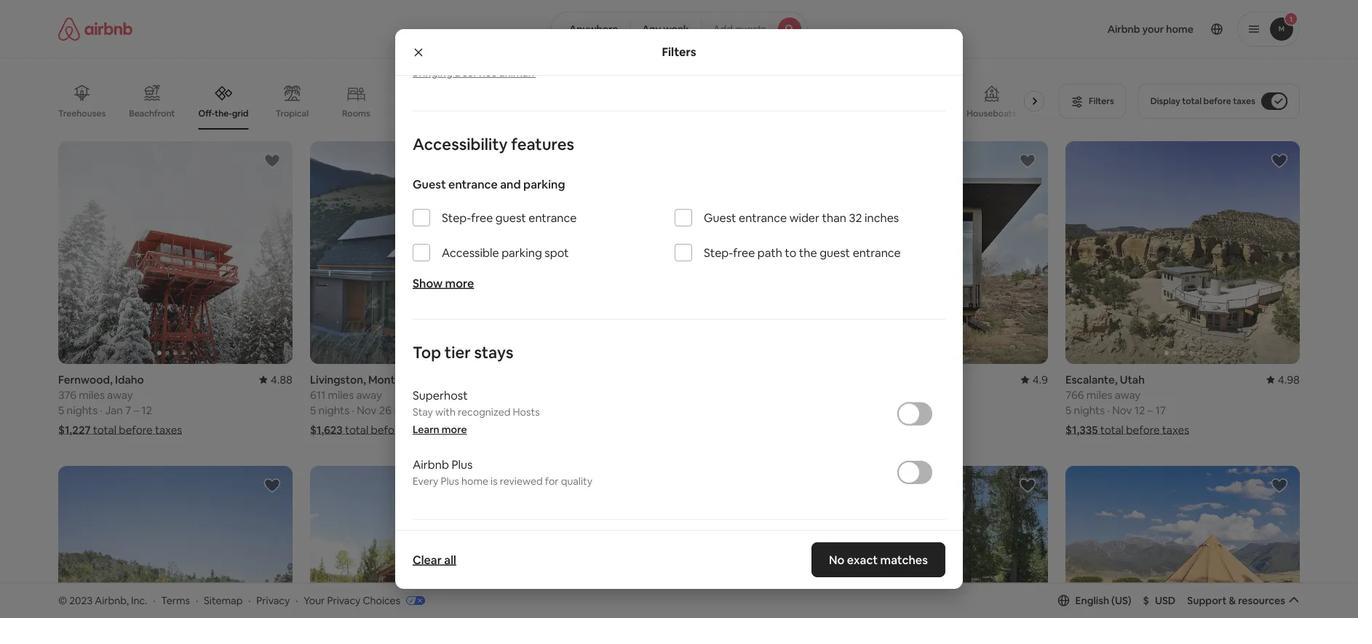 Task type: describe. For each thing, give the bounding box(es) containing it.
apr 7 – 12 total before taxes
[[841, 403, 930, 437]]

no exact matches link
[[812, 543, 946, 577]]

to
[[785, 245, 797, 260]]

miles for 611
[[328, 388, 354, 402]]

rooms
[[342, 108, 370, 119]]

reviewed
[[500, 475, 543, 488]]

grid
[[232, 108, 249, 119]]

quality
[[561, 475, 593, 488]]

$1,227
[[58, 423, 91, 437]]

livingston,
[[310, 372, 366, 387]]

26
[[379, 403, 392, 417]]

· inside livingston, montana 611 miles away 5 nights · nov 26 – dec 1 $1,623 total before taxes
[[352, 403, 355, 417]]

off-the-grid
[[198, 108, 249, 119]]

4.9
[[1033, 372, 1049, 387]]

– inside the apr 7 – 12 total before taxes
[[890, 403, 896, 417]]

total inside escalante, utah 766 miles away 5 nights · nov 12 – 17 $1,335 total before taxes
[[1101, 423, 1124, 437]]

2023
[[69, 594, 93, 607]]

guest for guest entrance wider than 32 inches
[[704, 210, 737, 225]]

path
[[758, 245, 783, 260]]

$
[[1144, 594, 1150, 607]]

airbnb,
[[95, 594, 129, 607]]

privacy link
[[257, 594, 290, 607]]

0 vertical spatial more
[[445, 276, 474, 291]]

before inside "fernwood, idaho 376 miles away 5 nights · jan 7 – 12 $1,227 total before taxes"
[[119, 423, 153, 437]]

5 for 376
[[58, 403, 64, 417]]

sitemap
[[204, 594, 243, 607]]

– for fernwood,
[[134, 403, 139, 417]]

tropical
[[276, 108, 309, 119]]

611
[[310, 388, 326, 402]]

cabins
[[406, 108, 435, 119]]

display total before taxes button
[[1139, 84, 1301, 119]]

skiing
[[911, 108, 936, 119]]

miles for 376
[[79, 388, 105, 402]]

nights for 611
[[319, 403, 350, 417]]

add to wishlist: penticton, canada image
[[1019, 152, 1037, 170]]

4.9 out of 5 average rating image
[[1021, 372, 1049, 387]]

airbnb plus every plus home is reviewed for quality
[[413, 457, 593, 488]]

amazing views
[[592, 108, 654, 119]]

total inside the apr 7 – 12 total before taxes
[[841, 423, 865, 437]]

add to wishlist: santa rosa, california image
[[264, 477, 281, 494]]

· inside escalante, utah 766 miles away 5 nights · nov 12 – 17 $1,335 total before taxes
[[1108, 403, 1110, 417]]

step- for step-free guest entrance
[[442, 210, 471, 225]]

accessibility
[[413, 134, 508, 154]]

clear all
[[413, 552, 456, 567]]

tiny
[[677, 108, 694, 119]]

before inside the apr 7 – 12 total before taxes
[[867, 423, 901, 437]]

12 inside escalante, utah 766 miles away 5 nights · nov 12 – 17 $1,335 total before taxes
[[1135, 403, 1146, 417]]

nov for total
[[357, 403, 377, 417]]

· inside "fernwood, idaho 376 miles away 5 nights · jan 7 – 12 $1,227 total before taxes"
[[100, 403, 103, 417]]

©
[[58, 594, 67, 607]]

hosts
[[513, 406, 540, 419]]

show map
[[646, 530, 696, 543]]

7 inside "fernwood, idaho 376 miles away 5 nights · jan 7 – 12 $1,227 total before taxes"
[[125, 403, 131, 417]]

any week button
[[630, 12, 702, 47]]

&
[[1230, 594, 1237, 607]]

anywhere button
[[551, 12, 631, 47]]

dec
[[402, 403, 422, 417]]

add guests
[[713, 23, 767, 36]]

free for path
[[733, 245, 755, 260]]

support & resources button
[[1188, 594, 1301, 607]]

away for idaho
[[107, 388, 133, 402]]

1 privacy from the left
[[257, 594, 290, 607]]

profile element
[[825, 0, 1301, 58]]

idaho
[[115, 372, 144, 387]]

add to wishlist: whitehall, montana image
[[1271, 477, 1289, 494]]

your
[[304, 594, 325, 607]]

accessible parking spot
[[442, 245, 569, 260]]

· right the terms link
[[196, 594, 198, 607]]

any
[[642, 23, 661, 36]]

homes for historical homes
[[852, 108, 880, 119]]

jan
[[105, 403, 123, 417]]

show more
[[413, 276, 474, 291]]

map
[[674, 530, 696, 543]]

1 vertical spatial parking
[[502, 245, 542, 260]]

matches
[[881, 552, 928, 567]]

show for show more
[[413, 276, 443, 291]]

omg!
[[537, 108, 560, 119]]

$ usd
[[1144, 594, 1176, 607]]

nights for 766
[[1074, 403, 1105, 417]]

display total before taxes
[[1151, 95, 1256, 107]]

privacy inside your privacy choices link
[[327, 594, 361, 607]]

your privacy choices
[[304, 594, 401, 607]]

(us)
[[1112, 594, 1132, 607]]

guest entrance wider than 32 inches
[[704, 210, 900, 225]]

more inside superhost stay with recognized hosts learn more
[[442, 423, 467, 436]]

17
[[1156, 403, 1166, 417]]

none search field containing anywhere
[[551, 12, 808, 47]]

filters
[[662, 44, 697, 59]]

escalante, utah 766 miles away 5 nights · nov 12 – 17 $1,335 total before taxes
[[1066, 372, 1190, 437]]

12 inside the apr 7 – 12 total before taxes
[[898, 403, 909, 417]]

every
[[413, 475, 439, 488]]

inches
[[865, 210, 900, 225]]

add guests button
[[701, 12, 808, 47]]

anywhere
[[569, 23, 618, 36]]

superhost
[[413, 388, 468, 403]]

step-free path to the guest entrance
[[704, 245, 901, 260]]

choices
[[363, 594, 401, 607]]

the-
[[215, 108, 232, 119]]

trending
[[749, 108, 786, 119]]

away for utah
[[1115, 388, 1141, 402]]

total inside button
[[1183, 95, 1202, 107]]

terms
[[161, 594, 190, 607]]

0 vertical spatial parking
[[524, 177, 565, 192]]

· left privacy link
[[248, 594, 251, 607]]

$1,335
[[1066, 423, 1098, 437]]

before inside livingston, montana 611 miles away 5 nights · nov 26 – dec 1 $1,623 total before taxes
[[371, 423, 405, 437]]

miles for 766
[[1087, 388, 1113, 402]]



Task type: locate. For each thing, give the bounding box(es) containing it.
stay
[[413, 406, 433, 419]]

entrance left the and at the top left of page
[[449, 177, 498, 192]]

1 vertical spatial guest
[[820, 245, 851, 260]]

show inside filters dialog
[[413, 276, 443, 291]]

total inside livingston, montana 611 miles away 5 nights · nov 26 – dec 1 $1,623 total before taxes
[[345, 423, 369, 437]]

group containing off-the-grid
[[58, 73, 1051, 130]]

– inside "fernwood, idaho 376 miles away 5 nights · jan 7 – 12 $1,227 total before taxes"
[[134, 403, 139, 417]]

nights inside "fernwood, idaho 376 miles away 5 nights · jan 7 – 12 $1,227 total before taxes"
[[67, 403, 98, 417]]

1 horizontal spatial guest
[[820, 245, 851, 260]]

2 horizontal spatial nights
[[1074, 403, 1105, 417]]

more down with at the left bottom of page
[[442, 423, 467, 436]]

nov inside livingston, montana 611 miles away 5 nights · nov 26 – dec 1 $1,623 total before taxes
[[357, 403, 377, 417]]

historical homes
[[811, 108, 880, 119]]

exact
[[848, 552, 878, 567]]

views
[[631, 108, 654, 119]]

accessible
[[442, 245, 499, 260]]

nights up "$1,623" on the left of the page
[[319, 403, 350, 417]]

5 inside escalante, utah 766 miles away 5 nights · nov 12 – 17 $1,335 total before taxes
[[1066, 403, 1072, 417]]

taxes
[[1234, 95, 1256, 107], [155, 423, 182, 437], [407, 423, 434, 437], [903, 423, 930, 437], [1163, 423, 1190, 437]]

0 horizontal spatial step-
[[442, 210, 471, 225]]

home
[[462, 475, 489, 488]]

learn more link
[[413, 423, 467, 436]]

than
[[823, 210, 847, 225]]

top tier stays
[[413, 342, 514, 363]]

nights inside livingston, montana 611 miles away 5 nights · nov 26 – dec 1 $1,623 total before taxes
[[319, 403, 350, 417]]

5 for 766
[[1066, 403, 1072, 417]]

nights inside escalante, utah 766 miles away 5 nights · nov 12 – 17 $1,335 total before taxes
[[1074, 403, 1105, 417]]

1 horizontal spatial step-
[[704, 245, 733, 260]]

1 away from the left
[[107, 388, 133, 402]]

guest down the and at the top left of page
[[496, 210, 526, 225]]

1 nov from the left
[[357, 403, 377, 417]]

2 nov from the left
[[1113, 403, 1133, 417]]

2 horizontal spatial 12
[[1135, 403, 1146, 417]]

stays
[[474, 342, 514, 363]]

5 inside livingston, montana 611 miles away 5 nights · nov 26 – dec 1 $1,623 total before taxes
[[310, 403, 316, 417]]

12 right "apr"
[[898, 403, 909, 417]]

0 horizontal spatial miles
[[79, 388, 105, 402]]

2 7 from the left
[[882, 403, 888, 417]]

away inside escalante, utah 766 miles away 5 nights · nov 12 – 17 $1,335 total before taxes
[[1115, 388, 1141, 402]]

homes right historical
[[852, 108, 880, 119]]

7
[[125, 403, 131, 417], [882, 403, 888, 417]]

total down "jan"
[[93, 423, 116, 437]]

3 12 from the left
[[1135, 403, 1146, 417]]

1 vertical spatial free
[[733, 245, 755, 260]]

2 horizontal spatial away
[[1115, 388, 1141, 402]]

houseboats
[[967, 108, 1017, 119]]

english (us)
[[1076, 594, 1132, 607]]

tier
[[445, 342, 471, 363]]

nov inside escalante, utah 766 miles away 5 nights · nov 12 – 17 $1,335 total before taxes
[[1113, 403, 1133, 417]]

0 horizontal spatial free
[[471, 210, 493, 225]]

1 horizontal spatial away
[[356, 388, 382, 402]]

12 inside "fernwood, idaho 376 miles away 5 nights · jan 7 – 12 $1,227 total before taxes"
[[141, 403, 152, 417]]

5 down 611
[[310, 403, 316, 417]]

0 horizontal spatial 5
[[58, 403, 64, 417]]

0 horizontal spatial nights
[[67, 403, 98, 417]]

entrance down inches
[[853, 245, 901, 260]]

step- up accessible
[[442, 210, 471, 225]]

historical
[[811, 108, 850, 119]]

before
[[1204, 95, 1232, 107], [119, 423, 153, 437], [371, 423, 405, 437], [867, 423, 901, 437], [1127, 423, 1160, 437]]

1 horizontal spatial privacy
[[327, 594, 361, 607]]

week
[[664, 23, 689, 36]]

0 vertical spatial free
[[471, 210, 493, 225]]

away inside livingston, montana 611 miles away 5 nights · nov 26 – dec 1 $1,623 total before taxes
[[356, 388, 382, 402]]

away down "utah"
[[1115, 388, 1141, 402]]

– right 26
[[394, 403, 400, 417]]

– for livingston,
[[394, 403, 400, 417]]

3 nights from the left
[[1074, 403, 1105, 417]]

miles inside livingston, montana 611 miles away 5 nights · nov 26 – dec 1 $1,623 total before taxes
[[328, 388, 354, 402]]

1 vertical spatial more
[[442, 423, 467, 436]]

off-
[[198, 108, 215, 119]]

4.88 out of 5 average rating image
[[259, 372, 293, 387]]

show down accessible
[[413, 276, 443, 291]]

2 – from the left
[[394, 403, 400, 417]]

2 privacy from the left
[[327, 594, 361, 607]]

miles down "fernwood," at the bottom of the page
[[79, 388, 105, 402]]

all
[[444, 552, 456, 567]]

wider
[[790, 210, 820, 225]]

1 – from the left
[[134, 403, 139, 417]]

5 down 766
[[1066, 403, 1072, 417]]

before down "jan"
[[119, 423, 153, 437]]

1 miles from the left
[[79, 388, 105, 402]]

any week
[[642, 23, 689, 36]]

taxes inside escalante, utah 766 miles away 5 nights · nov 12 – 17 $1,335 total before taxes
[[1163, 423, 1190, 437]]

away inside "fernwood, idaho 376 miles away 5 nights · jan 7 – 12 $1,227 total before taxes"
[[107, 388, 133, 402]]

features
[[511, 134, 575, 154]]

7 right "jan"
[[125, 403, 131, 417]]

0 horizontal spatial 12
[[141, 403, 152, 417]]

parking left spot
[[502, 245, 542, 260]]

1 horizontal spatial show
[[646, 530, 672, 543]]

miles down escalante,
[[1087, 388, 1113, 402]]

0 horizontal spatial privacy
[[257, 594, 290, 607]]

free down guest entrance and parking
[[471, 210, 493, 225]]

3 away from the left
[[1115, 388, 1141, 402]]

·
[[100, 403, 103, 417], [352, 403, 355, 417], [1108, 403, 1110, 417], [153, 594, 155, 607], [196, 594, 198, 607], [248, 594, 251, 607], [296, 594, 298, 607]]

spot
[[545, 245, 569, 260]]

5 inside "fernwood, idaho 376 miles away 5 nights · jan 7 – 12 $1,227 total before taxes"
[[58, 403, 64, 417]]

0 horizontal spatial guest
[[496, 210, 526, 225]]

0 horizontal spatial away
[[107, 388, 133, 402]]

before right "display"
[[1204, 95, 1232, 107]]

1 horizontal spatial miles
[[328, 388, 354, 402]]

1 horizontal spatial nights
[[319, 403, 350, 417]]

before inside escalante, utah 766 miles away 5 nights · nov 12 – 17 $1,335 total before taxes
[[1127, 423, 1160, 437]]

· left your on the bottom of page
[[296, 594, 298, 607]]

away
[[107, 388, 133, 402], [356, 388, 382, 402], [1115, 388, 1141, 402]]

1 vertical spatial guest
[[704, 210, 737, 225]]

nights up $1,335
[[1074, 403, 1105, 417]]

guest right the
[[820, 245, 851, 260]]

more
[[445, 276, 474, 291], [442, 423, 467, 436]]

taxes inside "fernwood, idaho 376 miles away 5 nights · jan 7 – 12 $1,227 total before taxes"
[[155, 423, 182, 437]]

amazing
[[592, 108, 629, 119]]

before down 17
[[1127, 423, 1160, 437]]

add to wishlist: fernwood, idaho image
[[264, 152, 281, 170]]

resources
[[1239, 594, 1286, 607]]

5 down 376
[[58, 403, 64, 417]]

– inside livingston, montana 611 miles away 5 nights · nov 26 – dec 1 $1,623 total before taxes
[[394, 403, 400, 417]]

0 horizontal spatial nov
[[357, 403, 377, 417]]

livingston, montana 611 miles away 5 nights · nov 26 – dec 1 $1,623 total before taxes
[[310, 372, 434, 437]]

None search field
[[551, 12, 808, 47]]

airbnb
[[413, 457, 449, 472]]

nights for 376
[[67, 403, 98, 417]]

the
[[799, 245, 818, 260]]

sitemap link
[[204, 594, 243, 607]]

mansions
[[465, 108, 504, 119]]

homes right the tiny
[[696, 108, 724, 119]]

show for show map
[[646, 530, 672, 543]]

0 vertical spatial guest
[[413, 177, 446, 192]]

beachfront
[[129, 108, 175, 119]]

5 for 611
[[310, 403, 316, 417]]

· left "jan"
[[100, 403, 103, 417]]

2 12 from the left
[[898, 403, 909, 417]]

group
[[58, 73, 1051, 130], [58, 141, 293, 364], [310, 141, 545, 364], [562, 141, 797, 364], [814, 141, 1049, 364], [1066, 141, 1301, 364], [58, 466, 293, 618], [310, 466, 545, 618], [562, 466, 797, 618], [814, 466, 1049, 618], [1066, 466, 1301, 618], [395, 520, 963, 618]]

nov left 26
[[357, 403, 377, 417]]

plus right every
[[441, 475, 459, 488]]

· left 26
[[352, 403, 355, 417]]

1 5 from the left
[[58, 403, 64, 417]]

add to wishlist: invermere, canada image
[[516, 477, 533, 494]]

more down accessible
[[445, 276, 474, 291]]

3 – from the left
[[890, 403, 896, 417]]

nov down "utah"
[[1113, 403, 1133, 417]]

terms link
[[161, 594, 190, 607]]

· right inc.
[[153, 594, 155, 607]]

support & resources
[[1188, 594, 1286, 607]]

for
[[545, 475, 559, 488]]

step-
[[442, 210, 471, 225], [704, 245, 733, 260]]

utah
[[1121, 372, 1145, 387]]

1 vertical spatial plus
[[441, 475, 459, 488]]

free left path
[[733, 245, 755, 260]]

3 5 from the left
[[1066, 403, 1072, 417]]

before down "apr"
[[867, 423, 901, 437]]

add
[[713, 23, 733, 36]]

step- left path
[[704, 245, 733, 260]]

parking right the and at the top left of page
[[524, 177, 565, 192]]

plus
[[452, 457, 473, 472], [441, 475, 459, 488]]

2 horizontal spatial 5
[[1066, 403, 1072, 417]]

free for guest
[[471, 210, 493, 225]]

display
[[1151, 95, 1181, 107]]

taxes inside livingston, montana 611 miles away 5 nights · nov 26 – dec 1 $1,623 total before taxes
[[407, 423, 434, 437]]

away for montana
[[356, 388, 382, 402]]

total down "apr"
[[841, 423, 865, 437]]

32
[[849, 210, 863, 225]]

guest for guest entrance and parking
[[413, 177, 446, 192]]

7 inside the apr 7 – 12 total before taxes
[[882, 403, 888, 417]]

privacy right your on the bottom of page
[[327, 594, 361, 607]]

total right "$1,623" on the left of the page
[[345, 423, 369, 437]]

no
[[830, 552, 845, 567]]

no exact matches
[[830, 552, 928, 567]]

1 horizontal spatial guest
[[704, 210, 737, 225]]

12 right "jan"
[[141, 403, 152, 417]]

total inside "fernwood, idaho 376 miles away 5 nights · jan 7 – 12 $1,227 total before taxes"
[[93, 423, 116, 437]]

1 horizontal spatial homes
[[852, 108, 880, 119]]

add to wishlist: escalante, utah image
[[1271, 152, 1289, 170]]

inc.
[[131, 594, 147, 607]]

miles inside "fernwood, idaho 376 miles away 5 nights · jan 7 – 12 $1,227 total before taxes"
[[79, 388, 105, 402]]

7 right "apr"
[[882, 403, 888, 417]]

show inside button
[[646, 530, 672, 543]]

nights up $1,227
[[67, 403, 98, 417]]

before inside button
[[1204, 95, 1232, 107]]

before down 26
[[371, 423, 405, 437]]

add to wishlist: whitefish, montana image
[[1019, 477, 1037, 494]]

0 vertical spatial guest
[[496, 210, 526, 225]]

nov for before
[[1113, 403, 1133, 417]]

is
[[491, 475, 498, 488]]

homes for tiny homes
[[696, 108, 724, 119]]

1 horizontal spatial free
[[733, 245, 755, 260]]

english (us) button
[[1058, 594, 1132, 607]]

– right "jan"
[[134, 403, 139, 417]]

miles
[[79, 388, 105, 402], [328, 388, 354, 402], [1087, 388, 1113, 402]]

learn
[[413, 423, 440, 436]]

miles inside escalante, utah 766 miles away 5 nights · nov 12 – 17 $1,335 total before taxes
[[1087, 388, 1113, 402]]

2 5 from the left
[[310, 403, 316, 417]]

recognized
[[458, 406, 511, 419]]

1 horizontal spatial nov
[[1113, 403, 1133, 417]]

taxes inside button
[[1234, 95, 1256, 107]]

1 horizontal spatial 5
[[310, 403, 316, 417]]

– left 17
[[1148, 403, 1154, 417]]

show left map
[[646, 530, 672, 543]]

2 horizontal spatial miles
[[1087, 388, 1113, 402]]

entrance up path
[[739, 210, 787, 225]]

1 horizontal spatial 12
[[898, 403, 909, 417]]

– for escalante,
[[1148, 403, 1154, 417]]

away up "jan"
[[107, 388, 133, 402]]

miles down livingston, on the left bottom of page
[[328, 388, 354, 402]]

taxes inside the apr 7 – 12 total before taxes
[[903, 423, 930, 437]]

homes
[[852, 108, 880, 119], [696, 108, 724, 119]]

0 horizontal spatial homes
[[696, 108, 724, 119]]

1 12 from the left
[[141, 403, 152, 417]]

· down escalante,
[[1108, 403, 1110, 417]]

fernwood,
[[58, 372, 113, 387]]

guests
[[735, 23, 767, 36]]

1 nights from the left
[[67, 403, 98, 417]]

1 vertical spatial show
[[646, 530, 672, 543]]

total
[[1183, 95, 1202, 107], [93, 423, 116, 437], [345, 423, 369, 437], [841, 423, 865, 437], [1101, 423, 1124, 437]]

filters dialog
[[395, 0, 963, 618]]

0 horizontal spatial show
[[413, 276, 443, 291]]

plus up home
[[452, 457, 473, 472]]

escalante,
[[1066, 372, 1118, 387]]

0 vertical spatial plus
[[452, 457, 473, 472]]

apr
[[861, 403, 879, 417]]

1 horizontal spatial 7
[[882, 403, 888, 417]]

0 vertical spatial show
[[413, 276, 443, 291]]

your privacy choices link
[[304, 594, 425, 608]]

4.98 out of 5 average rating image
[[1267, 372, 1301, 387]]

2 away from the left
[[356, 388, 382, 402]]

3 miles from the left
[[1087, 388, 1113, 402]]

entrance up spot
[[529, 210, 577, 225]]

0 horizontal spatial guest
[[413, 177, 446, 192]]

– right "apr"
[[890, 403, 896, 417]]

clear all button
[[406, 545, 464, 575]]

usd
[[1156, 594, 1176, 607]]

total right "display"
[[1183, 95, 1202, 107]]

2 nights from the left
[[319, 403, 350, 417]]

guest
[[413, 177, 446, 192], [704, 210, 737, 225]]

1 vertical spatial step-
[[704, 245, 733, 260]]

privacy left your on the bottom of page
[[257, 594, 290, 607]]

away up 26
[[356, 388, 382, 402]]

1 7 from the left
[[125, 403, 131, 417]]

support
[[1188, 594, 1227, 607]]

nights
[[67, 403, 98, 417], [319, 403, 350, 417], [1074, 403, 1105, 417]]

12 left 17
[[1135, 403, 1146, 417]]

clear
[[413, 552, 442, 567]]

376
[[58, 388, 76, 402]]

step- for step-free path to the guest entrance
[[704, 245, 733, 260]]

4 – from the left
[[1148, 403, 1154, 417]]

766
[[1066, 388, 1085, 402]]

terms · sitemap · privacy ·
[[161, 594, 298, 607]]

2 miles from the left
[[328, 388, 354, 402]]

0 vertical spatial step-
[[442, 210, 471, 225]]

0 horizontal spatial 7
[[125, 403, 131, 417]]

total right $1,335
[[1101, 423, 1124, 437]]

4.98
[[1279, 372, 1301, 387]]

– inside escalante, utah 766 miles away 5 nights · nov 12 – 17 $1,335 total before taxes
[[1148, 403, 1154, 417]]

accessibility features
[[413, 134, 575, 154]]



Task type: vqa. For each thing, say whether or not it's contained in the screenshot.
7 in FERNWOOD, IDAHO 376 MILES AWAY 5 NIGHTS · JAN 7 – 12 $1,227 TOTAL BEFORE TAXES
yes



